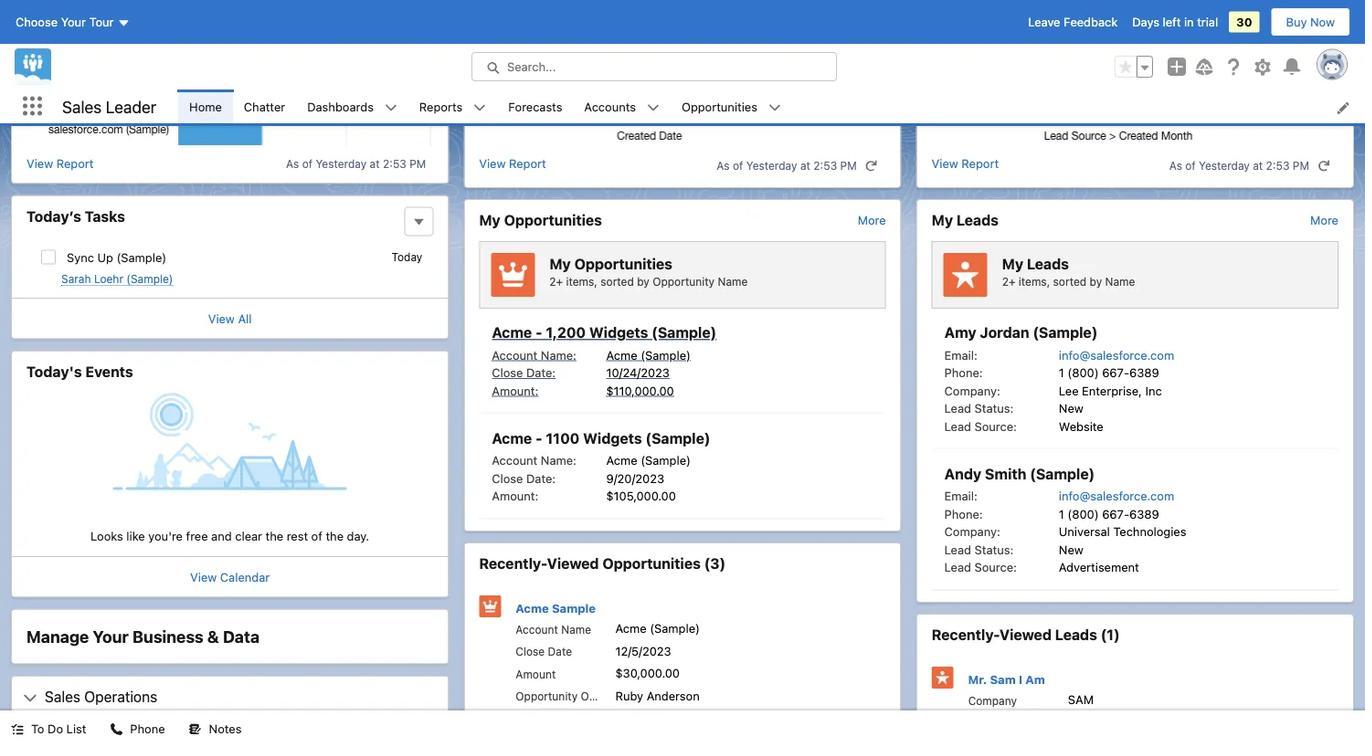Task type: describe. For each thing, give the bounding box(es) containing it.
1100
[[546, 430, 580, 447]]

close for acme - 1,200 widgets (sample)
[[492, 366, 523, 380]]

amount: for acme - 1100 widgets (sample)
[[492, 489, 539, 503]]

sync up (sample) link
[[67, 251, 166, 265]]

company: for amy
[[945, 384, 1000, 398]]

my for my opportunities 2+ items, sorted by opportunity name
[[550, 255, 571, 273]]

ruby
[[616, 689, 643, 703]]

feedback
[[1064, 15, 1118, 29]]

30
[[1237, 15, 1253, 29]]

dashboards list item
[[296, 90, 408, 123]]

1 report from the left
[[56, 156, 94, 170]]

text default image inside dashboards 'list item'
[[385, 101, 397, 114]]

to
[[31, 722, 44, 736]]

list
[[66, 722, 86, 736]]

amount: for acme - 1,200 widgets (sample)
[[492, 384, 539, 398]]

acme - 1100 widgets (sample)
[[492, 430, 710, 447]]

anderson
[[647, 689, 700, 703]]

accounts list item
[[573, 90, 671, 123]]

trial
[[1197, 15, 1218, 29]]

2 view report from the left
[[479, 156, 546, 170]]

2 lead from the top
[[945, 419, 971, 433]]

667- for andy smith (sample)
[[1102, 507, 1130, 521]]

my opportunities 2+ items, sorted by opportunity name
[[550, 255, 748, 288]]

choose
[[16, 15, 58, 29]]

like
[[126, 530, 145, 543]]

forecasts
[[508, 99, 562, 113]]

- for 1,200
[[536, 324, 542, 341]]

1 the from the left
[[266, 530, 283, 543]]

amy
[[945, 324, 977, 341]]

10/24/2023
[[606, 366, 670, 380]]

website
[[1059, 419, 1104, 433]]

view all
[[208, 312, 252, 325]]

text default image inside accounts list item
[[647, 101, 660, 114]]

amount
[[516, 668, 556, 681]]

business
[[133, 627, 204, 647]]

up
[[97, 251, 113, 265]]

reports list item
[[408, 90, 497, 123]]

sales operations
[[45, 688, 157, 706]]

6389 for amy jordan (sample)
[[1130, 366, 1159, 380]]

do
[[48, 722, 63, 736]]

leave feedback link
[[1028, 15, 1118, 29]]

2 horizontal spatial at
[[1253, 159, 1263, 172]]

email: for andy
[[945, 489, 978, 503]]

1 (800) 667-6389 for amy jordan (sample)
[[1059, 366, 1159, 380]]

name inside my opportunities 2+ items, sorted by opportunity name
[[718, 275, 748, 288]]

mr.
[[968, 673, 987, 686]]

rest
[[287, 530, 308, 543]]

widgets for 1100
[[583, 430, 642, 447]]

dashboards link
[[296, 90, 385, 123]]

close date
[[516, 646, 572, 658]]

my leads
[[932, 212, 999, 229]]

opportunities inside "link"
[[504, 212, 602, 229]]

day.
[[347, 530, 369, 543]]

3 lead from the top
[[945, 543, 971, 557]]

2 view report link from the left
[[479, 154, 546, 176]]

1 for jordan
[[1059, 366, 1065, 380]]

lead status: for andy
[[945, 543, 1014, 557]]

text default image inside reports list item
[[474, 101, 486, 114]]

(800) for andy smith (sample)
[[1068, 507, 1099, 521]]

0 horizontal spatial as
[[286, 157, 299, 170]]

today
[[392, 251, 423, 264]]

view calendar link
[[190, 570, 270, 584]]

email: for amy
[[945, 348, 978, 362]]

calendar
[[220, 570, 270, 584]]

new for andy smith (sample)
[[1059, 543, 1084, 557]]

0 horizontal spatial as of yesterday at 2:​53 pm
[[286, 157, 426, 170]]

3 view report from the left
[[932, 156, 999, 170]]

view calendar
[[190, 570, 270, 584]]

ㅤ
[[37, 728, 50, 746]]

leave feedback
[[1028, 15, 1118, 29]]

now
[[1311, 15, 1335, 29]]

view up my leads
[[932, 156, 959, 170]]

tour
[[89, 15, 114, 29]]

notes
[[209, 722, 242, 736]]

close date: for 1,200
[[492, 366, 556, 380]]

leads for my leads 2+ items, sorted by name
[[1027, 255, 1069, 273]]

sales leader
[[62, 97, 156, 116]]

$30,000.00
[[616, 667, 680, 680]]

2+ for my leads
[[1002, 275, 1016, 288]]

sam
[[1068, 693, 1094, 707]]

list containing home
[[178, 90, 1365, 123]]

account for acme - 1100 widgets (sample)
[[492, 454, 538, 467]]

advertisement
[[1059, 561, 1139, 574]]

my for my leads
[[932, 212, 953, 229]]

2 horizontal spatial yesterday
[[1199, 159, 1250, 172]]

all
[[238, 312, 252, 325]]

opportunity inside opportunity owner ruby anderson
[[516, 690, 578, 703]]

i
[[1019, 673, 1023, 686]]

amy jordan (sample)
[[945, 324, 1098, 341]]

in
[[1184, 15, 1194, 29]]

0 horizontal spatial yesterday
[[316, 157, 367, 170]]

2 horizontal spatial pm
[[1293, 159, 1310, 172]]

notes button
[[178, 711, 253, 748]]

chatter link
[[233, 90, 296, 123]]

account for acme - 1,200 widgets (sample)
[[492, 348, 538, 362]]

0 horizontal spatial pm
[[410, 157, 426, 170]]

sync up (sample) sarah loehr (sample)
[[61, 251, 173, 285]]

looks like you're free and clear the rest of the day.
[[91, 530, 369, 543]]

your for manage
[[93, 627, 129, 647]]

inc
[[1146, 384, 1162, 398]]

operations
[[84, 688, 157, 706]]

text default image inside phone button
[[110, 723, 123, 736]]

viewed for leads
[[1000, 626, 1052, 644]]

2 horizontal spatial as
[[1169, 159, 1183, 172]]

sorted for leads
[[1053, 275, 1087, 288]]

andy smith (sample)
[[945, 465, 1095, 483]]

opportunities link
[[671, 90, 769, 123]]

viewed for opportunities
[[547, 555, 599, 573]]

date
[[548, 646, 572, 658]]

1 horizontal spatial 2:​53
[[814, 159, 837, 172]]

1 view report link from the left
[[27, 154, 94, 172]]

free
[[186, 530, 208, 543]]

dashboards
[[307, 99, 374, 113]]

sarah
[[61, 272, 91, 285]]

view up today's
[[27, 156, 53, 170]]

acme up 10/24/2023
[[606, 348, 638, 362]]

info@salesforce.com link for amy jordan (sample)
[[1059, 348, 1175, 362]]

$110,000.00
[[606, 384, 674, 398]]

jordan
[[980, 324, 1030, 341]]

buy now
[[1286, 15, 1335, 29]]

acme - 1,200 widgets (sample)
[[492, 324, 717, 341]]

667- for amy jordan (sample)
[[1102, 366, 1130, 380]]

2 horizontal spatial 2:​53
[[1266, 159, 1290, 172]]

1 for smith
[[1059, 507, 1065, 521]]

name: for 1,200
[[541, 348, 577, 362]]

date: for 1,200
[[526, 366, 556, 380]]

forecasts link
[[497, 90, 573, 123]]

my opportunities
[[479, 212, 602, 229]]

owner
[[581, 690, 615, 703]]

4 lead from the top
[[945, 561, 971, 574]]

today's events
[[27, 363, 133, 380]]

recently-viewed leads (1)
[[932, 626, 1120, 644]]

sales for sales operations
[[45, 688, 80, 706]]

mr. sam i am
[[968, 673, 1045, 686]]

andy
[[945, 465, 982, 483]]

account for acme sample
[[516, 623, 558, 636]]

text default image inside notes button
[[189, 723, 202, 736]]

1 (800) 667-6389 for andy smith (sample)
[[1059, 507, 1159, 521]]

text default image inside the opportunities list item
[[769, 101, 781, 114]]

6389 for andy smith (sample)
[[1130, 507, 1159, 521]]

today's
[[27, 363, 82, 380]]

new for amy jordan (sample)
[[1059, 402, 1084, 415]]

reports
[[419, 99, 463, 113]]

my for my leads 2+ items, sorted by name
[[1002, 255, 1024, 273]]

home link
[[178, 90, 233, 123]]

accounts link
[[573, 90, 647, 123]]

opportunities inside my opportunities 2+ items, sorted by opportunity name
[[574, 255, 673, 273]]

lead source: for andy
[[945, 561, 1017, 574]]

1 horizontal spatial as of yesterday at 2:​53 pm
[[717, 159, 857, 172]]

date: for 1100
[[526, 472, 556, 485]]

close for acme - 1100 widgets (sample)
[[492, 472, 523, 485]]

1 horizontal spatial as
[[717, 159, 730, 172]]

(1)
[[1101, 626, 1120, 644]]



Task type: locate. For each thing, give the bounding box(es) containing it.
your left tour
[[61, 15, 86, 29]]

1 (800) from the top
[[1068, 366, 1099, 380]]

recently- for recently-viewed leads (1)
[[932, 626, 1000, 644]]

1 vertical spatial source:
[[975, 561, 1017, 574]]

2 2+ from the left
[[1002, 275, 1016, 288]]

0 horizontal spatial by
[[637, 275, 650, 288]]

0 vertical spatial status:
[[975, 402, 1014, 415]]

view report up my leads
[[932, 156, 999, 170]]

1 (800) 667-6389 up lee enterprise, inc on the bottom right of the page
[[1059, 366, 1159, 380]]

1 amount: from the top
[[492, 384, 539, 398]]

search...
[[507, 60, 556, 74]]

opportunity
[[653, 275, 715, 288], [516, 690, 578, 703]]

(800) up lee
[[1068, 366, 1099, 380]]

view report link up my opportunities "link"
[[479, 154, 546, 176]]

1 info@salesforce.com from the top
[[1059, 348, 1175, 362]]

1 new from the top
[[1059, 402, 1084, 415]]

2 lead status: from the top
[[945, 543, 1014, 557]]

3 view report link from the left
[[932, 154, 999, 176]]

sorted up amy jordan (sample)
[[1053, 275, 1087, 288]]

name: for 1100
[[541, 454, 577, 467]]

lead source: for amy
[[945, 419, 1017, 433]]

2 items, from the left
[[1019, 275, 1050, 288]]

- left 1100
[[536, 430, 542, 447]]

email: down andy
[[945, 489, 978, 503]]

1 vertical spatial info@salesforce.com link
[[1059, 489, 1175, 503]]

1 lead status: from the top
[[945, 402, 1014, 415]]

by
[[637, 275, 650, 288], [1090, 275, 1102, 288]]

0 horizontal spatial view report
[[27, 156, 94, 170]]

account name: down 1,200
[[492, 348, 577, 362]]

the left 'day.'
[[326, 530, 344, 543]]

more link for acme - 1,200 widgets (sample)
[[858, 213, 886, 227]]

recently- up mr.
[[932, 626, 1000, 644]]

viewed
[[547, 555, 599, 573], [1000, 626, 1052, 644]]

1 vertical spatial 667-
[[1102, 507, 1130, 521]]

0 vertical spatial email:
[[945, 348, 978, 362]]

new down universal
[[1059, 543, 1084, 557]]

2 6389 from the top
[[1130, 507, 1159, 521]]

1 more link from the left
[[858, 213, 886, 227]]

viewed up the sample
[[547, 555, 599, 573]]

1 email: from the top
[[945, 348, 978, 362]]

1 2+ from the left
[[550, 275, 563, 288]]

acme up 12/5/2023
[[616, 622, 647, 636]]

0 horizontal spatial at
[[370, 157, 380, 170]]

2 phone: from the top
[[945, 507, 983, 521]]

1 info@salesforce.com link from the top
[[1059, 348, 1175, 362]]

0 vertical spatial 6389
[[1130, 366, 1159, 380]]

&
[[207, 627, 219, 647]]

by for leads
[[1090, 275, 1102, 288]]

6389 up technologies
[[1130, 507, 1159, 521]]

2+ inside my leads 2+ items, sorted by name
[[1002, 275, 1016, 288]]

2 date: from the top
[[526, 472, 556, 485]]

2+ up 1,200
[[550, 275, 563, 288]]

1 view report from the left
[[27, 156, 94, 170]]

manage
[[27, 627, 89, 647]]

1 vertical spatial 1
[[1059, 507, 1065, 521]]

your inside popup button
[[61, 15, 86, 29]]

667- up the universal technologies on the right bottom of the page
[[1102, 507, 1130, 521]]

widgets up 9/20/2023
[[583, 430, 642, 447]]

close date: down 1100
[[492, 472, 556, 485]]

group
[[1115, 56, 1153, 78]]

yesterday
[[316, 157, 367, 170], [746, 159, 797, 172], [1199, 159, 1250, 172]]

1 vertical spatial info@salesforce.com
[[1059, 489, 1175, 503]]

source: up smith
[[975, 419, 1017, 433]]

0 vertical spatial company:
[[945, 384, 1000, 398]]

opportunities list item
[[671, 90, 792, 123]]

2 by from the left
[[1090, 275, 1102, 288]]

2 account name: from the top
[[492, 454, 577, 467]]

2+ inside my opportunities 2+ items, sorted by opportunity name
[[550, 275, 563, 288]]

2 more link from the left
[[1311, 213, 1339, 227]]

-
[[536, 324, 542, 341], [536, 430, 542, 447]]

0 horizontal spatial your
[[61, 15, 86, 29]]

1 667- from the top
[[1102, 366, 1130, 380]]

status: down smith
[[975, 543, 1014, 557]]

1 vertical spatial lead source:
[[945, 561, 1017, 574]]

1 horizontal spatial more
[[1311, 213, 1339, 227]]

1 lead source: from the top
[[945, 419, 1017, 433]]

as
[[286, 157, 299, 170], [717, 159, 730, 172], [1169, 159, 1183, 172]]

0 horizontal spatial 2:​53
[[383, 157, 407, 170]]

date: down 1,200
[[526, 366, 556, 380]]

0 vertical spatial info@salesforce.com
[[1059, 348, 1175, 362]]

1 phone: from the top
[[945, 366, 983, 380]]

1 date: from the top
[[526, 366, 556, 380]]

more for amy jordan (sample)
[[1311, 213, 1339, 227]]

2 vertical spatial acme (sample)
[[616, 622, 700, 636]]

2 vertical spatial close
[[516, 646, 545, 658]]

2 vertical spatial leads
[[1055, 626, 1097, 644]]

(800) for amy jordan (sample)
[[1068, 366, 1099, 380]]

view all link
[[208, 312, 252, 325]]

6389 up inc
[[1130, 366, 1159, 380]]

name: down 1,200
[[541, 348, 577, 362]]

1 horizontal spatial more link
[[1311, 213, 1339, 227]]

close for acme sample
[[516, 646, 545, 658]]

items, inside my leads 2+ items, sorted by name
[[1019, 275, 1050, 288]]

lee
[[1059, 384, 1079, 398]]

my inside my opportunities 2+ items, sorted by opportunity name
[[550, 255, 571, 273]]

1 vertical spatial 6389
[[1130, 507, 1159, 521]]

days
[[1133, 15, 1160, 29]]

lead status: up andy
[[945, 402, 1014, 415]]

by inside my opportunities 2+ items, sorted by opportunity name
[[637, 275, 650, 288]]

1 vertical spatial -
[[536, 430, 542, 447]]

widgets for 1,200
[[589, 324, 648, 341]]

left
[[1163, 15, 1181, 29]]

buy now button
[[1271, 7, 1351, 37]]

sample
[[552, 601, 596, 615]]

info@salesforce.com for andy smith (sample)
[[1059, 489, 1175, 503]]

2 horizontal spatial view report
[[932, 156, 999, 170]]

2 1 (800) 667-6389 from the top
[[1059, 507, 1159, 521]]

0 horizontal spatial view report link
[[27, 154, 94, 172]]

1 source: from the top
[[975, 419, 1017, 433]]

0 horizontal spatial 2+
[[550, 275, 563, 288]]

acme (sample) up 12/5/2023
[[616, 622, 700, 636]]

acme (sample) up 10/24/2023
[[606, 348, 691, 362]]

items, inside my opportunities 2+ items, sorted by opportunity name
[[566, 275, 598, 288]]

2 report from the left
[[509, 156, 546, 170]]

2 667- from the top
[[1102, 507, 1130, 521]]

to do list
[[31, 722, 86, 736]]

0 vertical spatial lead source:
[[945, 419, 1017, 433]]

days left in trial
[[1133, 15, 1218, 29]]

source: for jordan
[[975, 419, 1017, 433]]

view down reports list item
[[479, 156, 506, 170]]

sales for sales leader
[[62, 97, 102, 116]]

1,200
[[546, 324, 586, 341]]

1 1 from the top
[[1059, 366, 1065, 380]]

0 horizontal spatial the
[[266, 530, 283, 543]]

items, up amy jordan (sample)
[[1019, 275, 1050, 288]]

0 vertical spatial leads
[[957, 212, 999, 229]]

2 sorted from the left
[[1053, 275, 1087, 288]]

my inside my leads 2+ items, sorted by name
[[1002, 255, 1024, 273]]

1 vertical spatial account
[[492, 454, 538, 467]]

universal
[[1059, 525, 1110, 539]]

sales inside "dropdown button"
[[45, 688, 80, 706]]

home
[[189, 99, 222, 113]]

list
[[178, 90, 1365, 123]]

2 status: from the top
[[975, 543, 1014, 557]]

0 vertical spatial phone:
[[945, 366, 983, 380]]

acme (sample) up 9/20/2023
[[606, 454, 691, 467]]

company
[[968, 695, 1017, 707]]

status: for smith
[[975, 543, 1014, 557]]

1 (800) 667-6389 up the universal technologies on the right bottom of the page
[[1059, 507, 1159, 521]]

the left rest
[[266, 530, 283, 543]]

2 lead source: from the top
[[945, 561, 1017, 574]]

1 vertical spatial status:
[[975, 543, 1014, 557]]

looks
[[91, 530, 123, 543]]

1 vertical spatial recently-
[[932, 626, 1000, 644]]

account name
[[516, 623, 591, 636]]

1 horizontal spatial name
[[718, 275, 748, 288]]

acme up account name
[[516, 601, 549, 615]]

my for my opportunities
[[479, 212, 501, 229]]

0 vertical spatial your
[[61, 15, 86, 29]]

1 vertical spatial (800)
[[1068, 507, 1099, 521]]

1 vertical spatial close
[[492, 472, 523, 485]]

items, for opportunities
[[566, 275, 598, 288]]

chatter
[[244, 99, 285, 113]]

to do list button
[[0, 711, 97, 748]]

opportunities
[[682, 99, 758, 113], [504, 212, 602, 229], [574, 255, 673, 273], [603, 555, 701, 573]]

0 vertical spatial (800)
[[1068, 366, 1099, 380]]

acme left 1100
[[492, 430, 532, 447]]

2 amount: from the top
[[492, 489, 539, 503]]

1 horizontal spatial recently-
[[932, 626, 1000, 644]]

1 1 (800) 667-6389 from the top
[[1059, 366, 1159, 380]]

1 vertical spatial acme (sample)
[[606, 454, 691, 467]]

2:​53
[[383, 157, 407, 170], [814, 159, 837, 172], [1266, 159, 1290, 172]]

2+ for my opportunities
[[550, 275, 563, 288]]

view left all
[[208, 312, 235, 325]]

1 horizontal spatial yesterday
[[746, 159, 797, 172]]

1 horizontal spatial at
[[800, 159, 811, 172]]

0 horizontal spatial viewed
[[547, 555, 599, 573]]

my
[[479, 212, 501, 229], [932, 212, 953, 229], [550, 255, 571, 273], [1002, 255, 1024, 273]]

by inside my leads 2+ items, sorted by name
[[1090, 275, 1102, 288]]

report up today's tasks
[[56, 156, 94, 170]]

acme sample
[[516, 601, 596, 615]]

1 vertical spatial name:
[[541, 454, 577, 467]]

events
[[85, 363, 133, 380]]

acme up 9/20/2023
[[606, 454, 638, 467]]

0 vertical spatial widgets
[[589, 324, 648, 341]]

my inside "link"
[[479, 212, 501, 229]]

technologies
[[1114, 525, 1187, 539]]

close date: for 1100
[[492, 472, 556, 485]]

sorted inside my opportunities 2+ items, sorted by opportunity name
[[601, 275, 634, 288]]

1 - from the top
[[536, 324, 542, 341]]

enterprise,
[[1082, 384, 1142, 398]]

sales
[[62, 97, 102, 116], [45, 688, 80, 706]]

1 up lee
[[1059, 366, 1065, 380]]

by up amy jordan (sample)
[[1090, 275, 1102, 288]]

1 horizontal spatial viewed
[[1000, 626, 1052, 644]]

0 vertical spatial date:
[[526, 366, 556, 380]]

2 horizontal spatial report
[[962, 156, 999, 170]]

0 vertical spatial -
[[536, 324, 542, 341]]

account name: down 1100
[[492, 454, 577, 467]]

sorted for opportunities
[[601, 275, 634, 288]]

0 horizontal spatial more
[[858, 213, 886, 227]]

0 horizontal spatial items,
[[566, 275, 598, 288]]

account name:
[[492, 348, 577, 362], [492, 454, 577, 467]]

0 vertical spatial account name:
[[492, 348, 577, 362]]

lead source: up recently-viewed leads (1)
[[945, 561, 1017, 574]]

- left 1,200
[[536, 324, 542, 341]]

lead status: down andy
[[945, 543, 1014, 557]]

choose your tour
[[16, 15, 114, 29]]

sales up to do list
[[45, 688, 80, 706]]

0 vertical spatial recently-
[[479, 555, 547, 573]]

items, for leads
[[1019, 275, 1050, 288]]

0 horizontal spatial name
[[561, 623, 591, 636]]

sorted inside my leads 2+ items, sorted by name
[[1053, 275, 1087, 288]]

1 name: from the top
[[541, 348, 577, 362]]

leader
[[106, 97, 156, 116]]

view report down forecasts link
[[479, 156, 546, 170]]

3 report from the left
[[962, 156, 999, 170]]

0 vertical spatial amount:
[[492, 384, 539, 398]]

1 horizontal spatial the
[[326, 530, 344, 543]]

1 vertical spatial widgets
[[583, 430, 642, 447]]

2 - from the top
[[536, 430, 542, 447]]

1 vertical spatial 1 (800) 667-6389
[[1059, 507, 1159, 521]]

1 close date: from the top
[[492, 366, 556, 380]]

by up acme - 1,200 widgets (sample)
[[637, 275, 650, 288]]

reports link
[[408, 90, 474, 123]]

2 horizontal spatial name
[[1105, 275, 1135, 288]]

sam
[[990, 673, 1016, 686]]

my leads 2+ items, sorted by name
[[1002, 255, 1135, 288]]

account name: for 1100
[[492, 454, 577, 467]]

report up my leads
[[962, 156, 999, 170]]

2 vertical spatial account
[[516, 623, 558, 636]]

acme left 1,200
[[492, 324, 532, 341]]

your for choose
[[61, 15, 86, 29]]

1 vertical spatial viewed
[[1000, 626, 1052, 644]]

widgets up 10/24/2023
[[589, 324, 648, 341]]

account
[[492, 348, 538, 362], [492, 454, 538, 467], [516, 623, 558, 636]]

items, up 1,200
[[566, 275, 598, 288]]

1 company: from the top
[[945, 384, 1000, 398]]

1 more from the left
[[858, 213, 886, 227]]

0 vertical spatial opportunity
[[653, 275, 715, 288]]

1 vertical spatial phone:
[[945, 507, 983, 521]]

opportunities inside list item
[[682, 99, 758, 113]]

2 source: from the top
[[975, 561, 1017, 574]]

1 lead from the top
[[945, 402, 971, 415]]

tasks
[[85, 207, 125, 225]]

info@salesforce.com up the enterprise,
[[1059, 348, 1175, 362]]

lead status: for amy
[[945, 402, 1014, 415]]

info@salesforce.com link
[[1059, 348, 1175, 362], [1059, 489, 1175, 503]]

0 vertical spatial 667-
[[1102, 366, 1130, 380]]

close date:
[[492, 366, 556, 380], [492, 472, 556, 485]]

company: down andy
[[945, 525, 1000, 539]]

universal technologies
[[1059, 525, 1187, 539]]

new down lee
[[1059, 402, 1084, 415]]

my opportunities link
[[479, 211, 602, 229]]

info@salesforce.com up the universal technologies on the right bottom of the page
[[1059, 489, 1175, 503]]

of
[[302, 157, 313, 170], [733, 159, 743, 172], [1186, 159, 1196, 172], [311, 530, 322, 543]]

recently- up 'acme sample'
[[479, 555, 547, 573]]

1 up universal
[[1059, 507, 1065, 521]]

1 by from the left
[[637, 275, 650, 288]]

info@salesforce.com for amy jordan (sample)
[[1059, 348, 1175, 362]]

name inside my leads 2+ items, sorted by name
[[1105, 275, 1135, 288]]

(800) up universal
[[1068, 507, 1099, 521]]

recently-viewed opportunities (3)
[[479, 555, 726, 573]]

lead source: up andy
[[945, 419, 1017, 433]]

0 horizontal spatial opportunity
[[516, 690, 578, 703]]

leads for my leads
[[957, 212, 999, 229]]

lead
[[945, 402, 971, 415], [945, 419, 971, 433], [945, 543, 971, 557], [945, 561, 971, 574]]

1 vertical spatial your
[[93, 627, 129, 647]]

phone: down andy
[[945, 507, 983, 521]]

667- up the enterprise,
[[1102, 366, 1130, 380]]

view report link up today's
[[27, 154, 94, 172]]

0 vertical spatial viewed
[[547, 555, 599, 573]]

text default image inside sales operations "dropdown button"
[[23, 691, 37, 706]]

info@salesforce.com link for andy smith (sample)
[[1059, 489, 1175, 503]]

accounts
[[584, 99, 636, 113]]

text default image
[[474, 101, 486, 114], [769, 101, 781, 114], [865, 160, 878, 172], [23, 691, 37, 706], [11, 723, 24, 736], [110, 723, 123, 736]]

data
[[223, 627, 260, 647]]

sales left leader
[[62, 97, 102, 116]]

1 6389 from the top
[[1130, 366, 1159, 380]]

2+ up jordan
[[1002, 275, 1016, 288]]

the
[[266, 530, 283, 543], [326, 530, 344, 543]]

0 vertical spatial source:
[[975, 419, 1017, 433]]

2 new from the top
[[1059, 543, 1084, 557]]

company: for andy
[[945, 525, 1000, 539]]

2 name: from the top
[[541, 454, 577, 467]]

2 (800) from the top
[[1068, 507, 1099, 521]]

1 horizontal spatial items,
[[1019, 275, 1050, 288]]

choose your tour button
[[15, 7, 131, 37]]

phone: for andy
[[945, 507, 983, 521]]

more link
[[858, 213, 886, 227], [1311, 213, 1339, 227]]

2 more from the left
[[1311, 213, 1339, 227]]

acme (sample)
[[606, 348, 691, 362], [606, 454, 691, 467], [616, 622, 700, 636]]

1 horizontal spatial your
[[93, 627, 129, 647]]

1 account name: from the top
[[492, 348, 577, 362]]

am
[[1026, 673, 1045, 686]]

1 vertical spatial opportunity
[[516, 690, 578, 703]]

0 vertical spatial close
[[492, 366, 523, 380]]

2 1 from the top
[[1059, 507, 1065, 521]]

more for acme - 1,200 widgets (sample)
[[858, 213, 886, 227]]

2+
[[550, 275, 563, 288], [1002, 275, 1016, 288]]

leads inside my leads 2+ items, sorted by name
[[1027, 255, 1069, 273]]

2 company: from the top
[[945, 525, 1000, 539]]

buy
[[1286, 15, 1307, 29]]

name: down 1100
[[541, 454, 577, 467]]

view report up today's
[[27, 156, 94, 170]]

1 horizontal spatial report
[[509, 156, 546, 170]]

1 horizontal spatial pm
[[840, 159, 857, 172]]

0 vertical spatial close date:
[[492, 366, 556, 380]]

2 horizontal spatial as of yesterday at 2:​53 pm
[[1169, 159, 1310, 172]]

2 email: from the top
[[945, 489, 978, 503]]

company: down amy
[[945, 384, 1000, 398]]

acme (sample) for 1,200
[[606, 348, 691, 362]]

0 horizontal spatial report
[[56, 156, 94, 170]]

view down free
[[190, 570, 217, 584]]

2 info@salesforce.com link from the top
[[1059, 489, 1175, 503]]

email: down amy
[[945, 348, 978, 362]]

pm
[[410, 157, 426, 170], [840, 159, 857, 172], [1293, 159, 1310, 172]]

smith
[[985, 465, 1027, 483]]

view
[[27, 156, 53, 170], [479, 156, 506, 170], [932, 156, 959, 170], [208, 312, 235, 325], [190, 570, 217, 584]]

lead status:
[[945, 402, 1014, 415], [945, 543, 1014, 557]]

phone: for amy
[[945, 366, 983, 380]]

0 vertical spatial info@salesforce.com link
[[1059, 348, 1175, 362]]

more
[[858, 213, 886, 227], [1311, 213, 1339, 227]]

and
[[211, 530, 232, 543]]

opportunity inside my opportunities 2+ items, sorted by opportunity name
[[653, 275, 715, 288]]

view report link up my leads
[[932, 154, 999, 176]]

1 horizontal spatial 2+
[[1002, 275, 1016, 288]]

2 close date: from the top
[[492, 472, 556, 485]]

viewed up i
[[1000, 626, 1052, 644]]

1 vertical spatial email:
[[945, 489, 978, 503]]

1 vertical spatial new
[[1059, 543, 1084, 557]]

0 horizontal spatial sorted
[[601, 275, 634, 288]]

info@salesforce.com link up the universal technologies on the right bottom of the page
[[1059, 489, 1175, 503]]

1 horizontal spatial sorted
[[1053, 275, 1087, 288]]

1 vertical spatial date:
[[526, 472, 556, 485]]

phone:
[[945, 366, 983, 380], [945, 507, 983, 521]]

close date: down 1,200
[[492, 366, 556, 380]]

report down forecasts link
[[509, 156, 546, 170]]

text default image inside to do list button
[[11, 723, 24, 736]]

sorted
[[601, 275, 634, 288], [1053, 275, 1087, 288]]

sorted up acme - 1,200 widgets (sample)
[[601, 275, 634, 288]]

status: up smith
[[975, 402, 1014, 415]]

0 vertical spatial sales
[[62, 97, 102, 116]]

info@salesforce.com link up the enterprise,
[[1059, 348, 1175, 362]]

recently- for recently-viewed opportunities (3)
[[479, 555, 547, 573]]

0 vertical spatial name:
[[541, 348, 577, 362]]

1 vertical spatial leads
[[1027, 255, 1069, 273]]

1 status: from the top
[[975, 402, 1014, 415]]

- for 1100
[[536, 430, 542, 447]]

status: for jordan
[[975, 402, 1014, 415]]

phone: down amy
[[945, 366, 983, 380]]

leave
[[1028, 15, 1061, 29]]

source: up recently-viewed leads (1)
[[975, 561, 1017, 574]]

2 the from the left
[[326, 530, 344, 543]]

0 vertical spatial acme (sample)
[[606, 348, 691, 362]]

text default image
[[385, 101, 397, 114], [647, 101, 660, 114], [1318, 160, 1331, 172], [189, 723, 202, 736]]

1 sorted from the left
[[601, 275, 634, 288]]

1 items, from the left
[[566, 275, 598, 288]]

amount:
[[492, 384, 539, 398], [492, 489, 539, 503]]

company:
[[945, 384, 1000, 398], [945, 525, 1000, 539]]

manage your business & data
[[27, 627, 260, 647]]

2 info@salesforce.com from the top
[[1059, 489, 1175, 503]]

source: for smith
[[975, 561, 1017, 574]]

more link for amy jordan (sample)
[[1311, 213, 1339, 227]]

date: down 1100
[[526, 472, 556, 485]]

your right manage
[[93, 627, 129, 647]]

account name: for 1,200
[[492, 348, 577, 362]]

by for opportunities
[[637, 275, 650, 288]]

1 vertical spatial company:
[[945, 525, 1000, 539]]

acme (sample) for 1100
[[606, 454, 691, 467]]

0 vertical spatial 1
[[1059, 366, 1065, 380]]

opportunity owner ruby anderson
[[516, 689, 700, 703]]

1 vertical spatial amount:
[[492, 489, 539, 503]]

$105,000.00
[[606, 489, 676, 503]]



Task type: vqa. For each thing, say whether or not it's contained in the screenshot.


